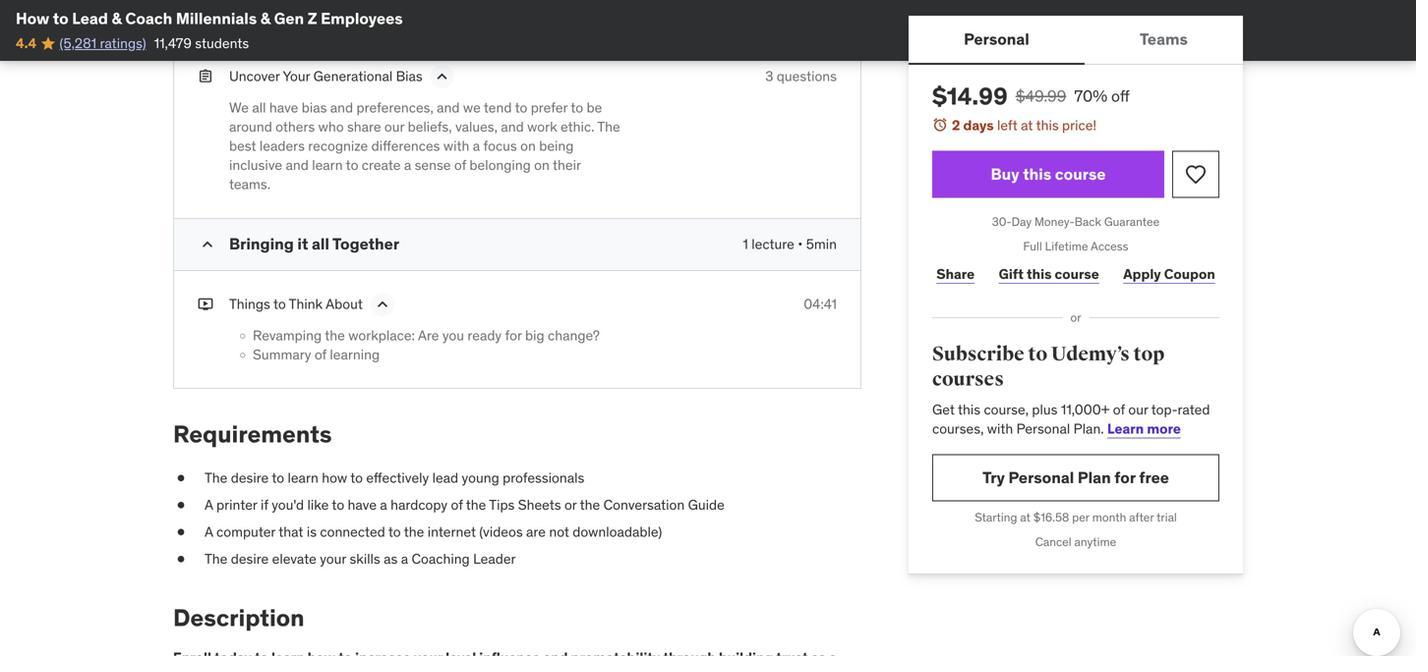Task type: describe. For each thing, give the bounding box(es) containing it.
of inside get this course, plus 11,000+ of our top-rated courses, with personal plan.
[[1113, 401, 1125, 419]]

buy this course button
[[932, 151, 1164, 198]]

to right the how
[[350, 469, 363, 487]]

preferences,
[[357, 99, 434, 116]]

learn
[[1107, 420, 1144, 438]]

with inside we all have bias and preferences, and we tend to prefer to be around others who share our beliefs, values, and work ethic. the best leaders recognize differences with a focus on being inclusive and learn to create a sense of belonging on their teams.
[[443, 137, 469, 155]]

11,479
[[154, 34, 192, 52]]

teams
[[1140, 29, 1188, 49]]

sheets
[[518, 497, 561, 514]]

tab list containing personal
[[909, 16, 1243, 65]]

plan.
[[1074, 420, 1104, 438]]

recognize
[[308, 137, 368, 155]]

gift
[[999, 265, 1024, 283]]

personal inside button
[[964, 29, 1030, 49]]

lead
[[432, 469, 458, 487]]

(videos
[[479, 524, 523, 541]]

quiz
[[576, 32, 604, 50]]

tips
[[489, 497, 515, 514]]

1 horizontal spatial for
[[1115, 468, 1136, 488]]

course,
[[984, 401, 1029, 419]]

hardcopy
[[391, 497, 448, 514]]

your
[[320, 551, 346, 569]]

gift this course link
[[995, 255, 1103, 294]]

a down differences
[[404, 157, 411, 174]]

0 vertical spatial z
[[308, 8, 317, 29]]

to left think at top
[[273, 295, 286, 313]]

the inside revamping the workplace: are you ready for big change? summary of learning
[[325, 327, 345, 345]]

our inside we all have bias and preferences, and we tend to prefer to be around others who share our beliefs, values, and work ethic. the best leaders recognize differences with a focus on being inclusive and learn to create a sense of belonging on their teams.
[[384, 118, 404, 136]]

workplace: are
[[348, 327, 439, 345]]

requirements
[[173, 420, 332, 449]]

xsmall image
[[173, 523, 189, 542]]

this for buy
[[1023, 164, 1052, 184]]

work
[[527, 118, 557, 136]]

to inside subscribe to udemy's top courses
[[1028, 343, 1048, 367]]

is
[[307, 524, 317, 541]]

of inside we all have bias and preferences, and we tend to prefer to be around others who share our beliefs, values, and work ethic. the best leaders recognize differences with a focus on being inclusive and learn to create a sense of belonging on their teams.
[[454, 157, 466, 174]]

the left tips
[[466, 497, 486, 514]]

a for a printer if you'd like to have a hardcopy of the tips sheets or the conversation guide
[[205, 497, 213, 514]]

lecture
[[752, 235, 794, 253]]

1 horizontal spatial all
[[312, 234, 329, 254]]

gen-
[[303, 32, 333, 50]]

create
[[362, 157, 401, 174]]

understanding
[[354, 32, 445, 50]]

how
[[16, 8, 49, 29]]

per
[[1072, 510, 1089, 526]]

teams button
[[1085, 16, 1243, 63]]

buy this course
[[991, 164, 1106, 184]]

xsmall image for a printer if you'd like to have a hardcopy of the tips sheets or the conversation guide
[[173, 496, 189, 515]]

apply
[[1123, 265, 1161, 283]]

gift this course
[[999, 265, 1099, 283]]

a printer if you'd like to have a hardcopy of the tips sheets or the conversation guide
[[205, 497, 725, 514]]

downloadable)
[[573, 524, 662, 541]]

values,
[[455, 118, 498, 136]]

$16.58
[[1033, 510, 1069, 526]]

a computer that is connected to the internet (videos are not downloadable)
[[205, 524, 662, 541]]

3 questions
[[765, 67, 837, 85]]

who
[[318, 118, 344, 136]]

subscribe
[[932, 343, 1024, 367]]

30-
[[992, 214, 1012, 230]]

2
[[952, 117, 960, 134]]

buy
[[991, 164, 1020, 184]]

back
[[1075, 214, 1101, 230]]

learning
[[330, 346, 380, 364]]

coach
[[125, 8, 172, 29]]

off
[[1111, 86, 1130, 106]]

courses,
[[932, 420, 984, 438]]

share
[[937, 265, 975, 283]]

young
[[448, 32, 487, 50]]

xsmall image for the desire elevate your skills as a coaching leader
[[173, 550, 189, 570]]

young
[[462, 469, 499, 487]]

money-
[[1035, 214, 1075, 230]]

our inside get this course, plus 11,000+ of our top-rated courses, with personal plan.
[[1128, 401, 1148, 419]]

1 vertical spatial on
[[534, 157, 550, 174]]

30-day money-back guarantee full lifetime access
[[992, 214, 1160, 254]]

learn inside we all have bias and preferences, and we tend to prefer to be around others who share our beliefs, values, and work ethic. the best leaders recognize differences with a focus on being inclusive and learn to create a sense of belonging on their teams.
[[312, 157, 343, 174]]

day
[[1012, 214, 1032, 230]]

personal button
[[909, 16, 1085, 63]]

•
[[798, 235, 803, 253]]

teams.
[[229, 176, 270, 193]]

courses
[[932, 368, 1004, 392]]

professionals
[[490, 32, 573, 50]]

4.4
[[16, 34, 37, 52]]

a down the desire to learn how to effectively lead young professionals on the left bottom
[[380, 497, 387, 514]]

2 horizontal spatial &
[[291, 32, 299, 50]]

questions
[[777, 67, 837, 85]]

subscribe to udemy's top courses
[[932, 343, 1165, 392]]

apply coupon
[[1123, 265, 1215, 283]]

desire for to
[[231, 469, 269, 487]]

for inside revamping the workplace: are you ready for big change? summary of learning
[[505, 327, 522, 345]]

with inside get this course, plus 11,000+ of our top-rated courses, with personal plan.
[[987, 420, 1013, 438]]

top
[[1133, 343, 1165, 367]]

coaching
[[412, 551, 470, 569]]

the for the desire elevate your skills as a coaching leader
[[205, 551, 228, 569]]

lead
[[72, 8, 108, 29]]

inclusive
[[229, 157, 282, 174]]

1
[[743, 235, 748, 253]]

you
[[442, 327, 464, 345]]

and left the we
[[437, 99, 460, 116]]

0 vertical spatial on
[[520, 137, 536, 155]]

all inside we all have bias and preferences, and we tend to prefer to be around others who share our beliefs, values, and work ethic. the best leaders recognize differences with a focus on being inclusive and learn to create a sense of belonging on their teams.
[[252, 99, 266, 116]]

and up focus
[[501, 118, 524, 136]]

0 horizontal spatial &
[[112, 8, 122, 29]]

2 days left at this price!
[[952, 117, 1097, 134]]

we all have bias and preferences, and we tend to prefer to be around others who share our beliefs, values, and work ethic. the best leaders recognize differences with a focus on being inclusive and learn to create a sense of belonging on their teams.
[[229, 99, 620, 193]]

-
[[345, 32, 351, 50]]

try personal plan for free
[[983, 468, 1169, 488]]

xsmall image for millennial & gen-z - understanding young professionals quiz
[[198, 32, 213, 51]]

of up internet at the bottom left of page
[[451, 497, 463, 514]]

starting
[[975, 510, 1017, 526]]

1 horizontal spatial or
[[1070, 310, 1081, 326]]

this down $49.99
[[1036, 117, 1059, 134]]

3
[[765, 67, 773, 85]]

of inside revamping the workplace: are you ready for big change? summary of learning
[[315, 346, 327, 364]]

after
[[1129, 510, 1154, 526]]

the inside we all have bias and preferences, and we tend to prefer to be around others who share our beliefs, values, and work ethic. the best leaders recognize differences with a focus on being inclusive and learn to create a sense of belonging on their teams.
[[597, 118, 620, 136]]



Task type: locate. For each thing, give the bounding box(es) containing it.
&
[[112, 8, 122, 29], [260, 8, 271, 29], [291, 32, 299, 50]]

0 horizontal spatial for
[[505, 327, 522, 345]]

have inside we all have bias and preferences, and we tend to prefer to be around others who share our beliefs, values, and work ethic. the best leaders recognize differences with a focus on being inclusive and learn to create a sense of belonging on their teams.
[[269, 99, 298, 116]]

of up the learn
[[1113, 401, 1125, 419]]

change?
[[548, 327, 600, 345]]

0 vertical spatial the
[[597, 118, 620, 136]]

apply coupon button
[[1119, 255, 1220, 294]]

0 vertical spatial hide lecture description image
[[432, 67, 452, 86]]

wishlist image
[[1184, 163, 1208, 186]]

at right the left
[[1021, 117, 1033, 134]]

this for get
[[958, 401, 981, 419]]

more
[[1147, 420, 1181, 438]]

the down computer
[[205, 551, 228, 569]]

we
[[463, 99, 481, 116]]

0 vertical spatial desire
[[231, 469, 269, 487]]

computer
[[216, 524, 275, 541]]

0 vertical spatial course
[[1055, 164, 1106, 184]]

personal down the plus on the bottom of page
[[1017, 420, 1070, 438]]

this for gift
[[1027, 265, 1052, 283]]

alarm image
[[932, 117, 948, 133]]

this inside buy this course button
[[1023, 164, 1052, 184]]

the down be
[[597, 118, 620, 136]]

beliefs,
[[408, 118, 452, 136]]

0 horizontal spatial with
[[443, 137, 469, 155]]

1 vertical spatial the
[[205, 469, 228, 487]]

get this course, plus 11,000+ of our top-rated courses, with personal plan.
[[932, 401, 1210, 438]]

this inside gift this course link
[[1027, 265, 1052, 283]]

plus
[[1032, 401, 1058, 419]]

this inside get this course, plus 11,000+ of our top-rated courses, with personal plan.
[[958, 401, 981, 419]]

employees
[[321, 8, 403, 29]]

1 vertical spatial learn
[[288, 469, 318, 487]]

1 horizontal spatial hide lecture description image
[[432, 67, 452, 86]]

0 vertical spatial our
[[384, 118, 404, 136]]

0 horizontal spatial all
[[252, 99, 266, 116]]

0 vertical spatial with
[[443, 137, 469, 155]]

if
[[261, 497, 268, 514]]

learn up like
[[288, 469, 318, 487]]

at left $16.58
[[1020, 510, 1031, 526]]

for
[[505, 327, 522, 345], [1115, 468, 1136, 488]]

of
[[454, 157, 466, 174], [315, 346, 327, 364], [1113, 401, 1125, 419], [451, 497, 463, 514]]

0 vertical spatial learn
[[312, 157, 343, 174]]

the up 'learning'
[[325, 327, 345, 345]]

1 vertical spatial at
[[1020, 510, 1031, 526]]

1 vertical spatial personal
[[1017, 420, 1070, 438]]

personal up $14.99
[[964, 29, 1030, 49]]

on
[[520, 137, 536, 155], [534, 157, 550, 174]]

for left big at left
[[505, 327, 522, 345]]

course inside button
[[1055, 164, 1106, 184]]

or up udemy's
[[1070, 310, 1081, 326]]

description
[[173, 604, 304, 634]]

for left the free
[[1115, 468, 1136, 488]]

1 horizontal spatial with
[[987, 420, 1013, 438]]

to left udemy's
[[1028, 343, 1048, 367]]

tab list
[[909, 16, 1243, 65]]

anytime
[[1074, 535, 1116, 550]]

our up learn more link on the bottom
[[1128, 401, 1148, 419]]

& left gen-
[[291, 32, 299, 50]]

get
[[932, 401, 955, 419]]

course down lifetime
[[1055, 265, 1099, 283]]

as
[[384, 551, 398, 569]]

trial
[[1157, 510, 1177, 526]]

0 vertical spatial have
[[269, 99, 298, 116]]

a
[[205, 497, 213, 514], [205, 524, 213, 541]]

0 vertical spatial at
[[1021, 117, 1033, 134]]

the up printer
[[205, 469, 228, 487]]

all right it
[[312, 234, 329, 254]]

on down being
[[534, 157, 550, 174]]

hide lecture description image for about
[[373, 295, 392, 315]]

1 vertical spatial have
[[348, 497, 377, 514]]

a right as
[[401, 551, 408, 569]]

a down the values,
[[473, 137, 480, 155]]

& up ratings)
[[112, 8, 122, 29]]

all right we
[[252, 99, 266, 116]]

to up you'd
[[272, 469, 284, 487]]

udemy's
[[1051, 343, 1130, 367]]

personal inside get this course, plus 11,000+ of our top-rated courses, with personal plan.
[[1017, 420, 1070, 438]]

desire up printer
[[231, 469, 269, 487]]

learn more link
[[1107, 420, 1181, 438]]

the desire elevate your skills as a coaching leader
[[205, 551, 516, 569]]

0 vertical spatial or
[[1070, 310, 1081, 326]]

are
[[526, 524, 546, 541]]

at inside starting at $16.58 per month after trial cancel anytime
[[1020, 510, 1031, 526]]

internet
[[428, 524, 476, 541]]

think
[[289, 295, 323, 313]]

desire
[[231, 469, 269, 487], [231, 551, 269, 569]]

to up as
[[388, 524, 401, 541]]

$14.99 $49.99 70% off
[[932, 82, 1130, 111]]

0 horizontal spatial or
[[564, 497, 577, 514]]

to right "how"
[[53, 8, 68, 29]]

xsmall image for the desire to learn how to effectively lead young professionals
[[173, 469, 189, 488]]

1 vertical spatial for
[[1115, 468, 1136, 488]]

1 vertical spatial course
[[1055, 265, 1099, 283]]

1 horizontal spatial our
[[1128, 401, 1148, 419]]

millennial
[[229, 32, 287, 50]]

or up the not
[[564, 497, 577, 514]]

1 vertical spatial hide lecture description image
[[373, 295, 392, 315]]

personal up $16.58
[[1009, 468, 1074, 488]]

uncover your generational bias
[[229, 67, 423, 85]]

z left -
[[333, 32, 342, 50]]

0 horizontal spatial hide lecture description image
[[373, 295, 392, 315]]

professionals
[[503, 469, 585, 487]]

0 vertical spatial personal
[[964, 29, 1030, 49]]

how
[[322, 469, 347, 487]]

0 vertical spatial for
[[505, 327, 522, 345]]

course up back
[[1055, 164, 1106, 184]]

desire down computer
[[231, 551, 269, 569]]

0 vertical spatial a
[[205, 497, 213, 514]]

1 horizontal spatial have
[[348, 497, 377, 514]]

to down recognize
[[346, 157, 358, 174]]

0 horizontal spatial our
[[384, 118, 404, 136]]

try
[[983, 468, 1005, 488]]

a right xsmall icon
[[205, 524, 213, 541]]

to
[[53, 8, 68, 29], [515, 99, 527, 116], [571, 99, 583, 116], [346, 157, 358, 174], [273, 295, 286, 313], [1028, 343, 1048, 367], [272, 469, 284, 487], [350, 469, 363, 487], [332, 497, 344, 514], [388, 524, 401, 541]]

ready
[[468, 327, 502, 345]]

1 vertical spatial with
[[987, 420, 1013, 438]]

this right gift
[[1027, 265, 1052, 283]]

2 course from the top
[[1055, 265, 1099, 283]]

0 horizontal spatial have
[[269, 99, 298, 116]]

small image
[[198, 235, 217, 255]]

how to lead & coach millennials & gen z employees
[[16, 8, 403, 29]]

with down course, on the right bottom of page
[[987, 420, 1013, 438]]

2 vertical spatial personal
[[1009, 468, 1074, 488]]

our down 'preferences,' at the left of the page
[[384, 118, 404, 136]]

learn down recognize
[[312, 157, 343, 174]]

1 a from the top
[[205, 497, 213, 514]]

a left printer
[[205, 497, 213, 514]]

1 vertical spatial all
[[312, 234, 329, 254]]

guide
[[688, 497, 725, 514]]

printer
[[216, 497, 257, 514]]

$49.99
[[1016, 86, 1066, 106]]

month
[[1092, 510, 1126, 526]]

2 desire from the top
[[231, 551, 269, 569]]

1 vertical spatial desire
[[231, 551, 269, 569]]

of right sense
[[454, 157, 466, 174]]

desire for elevate
[[231, 551, 269, 569]]

your
[[283, 67, 310, 85]]

and
[[330, 99, 353, 116], [437, 99, 460, 116], [501, 118, 524, 136], [286, 157, 309, 174]]

bringing
[[229, 234, 294, 254]]

bias
[[396, 67, 423, 85]]

left
[[997, 117, 1018, 134]]

2 vertical spatial the
[[205, 551, 228, 569]]

to left be
[[571, 99, 583, 116]]

z right gen
[[308, 8, 317, 29]]

the
[[597, 118, 620, 136], [205, 469, 228, 487], [205, 551, 228, 569]]

on down work
[[520, 137, 536, 155]]

free
[[1139, 468, 1169, 488]]

hide lecture description image up workplace: are at left
[[373, 295, 392, 315]]

best
[[229, 137, 256, 155]]

price!
[[1062, 117, 1097, 134]]

like
[[307, 497, 329, 514]]

not
[[549, 524, 569, 541]]

and up who
[[330, 99, 353, 116]]

1 horizontal spatial z
[[333, 32, 342, 50]]

1 vertical spatial or
[[564, 497, 577, 514]]

course for gift this course
[[1055, 265, 1099, 283]]

1 desire from the top
[[231, 469, 269, 487]]

1 course from the top
[[1055, 164, 1106, 184]]

1 vertical spatial our
[[1128, 401, 1148, 419]]

have up connected
[[348, 497, 377, 514]]

1 vertical spatial a
[[205, 524, 213, 541]]

their
[[553, 157, 581, 174]]

with down the values,
[[443, 137, 469, 155]]

differences
[[371, 137, 440, 155]]

$14.99
[[932, 82, 1008, 111]]

have up 'others'
[[269, 99, 298, 116]]

course
[[1055, 164, 1106, 184], [1055, 265, 1099, 283]]

around
[[229, 118, 272, 136]]

of left 'learning'
[[315, 346, 327, 364]]

course for buy this course
[[1055, 164, 1106, 184]]

personal
[[964, 29, 1030, 49], [1017, 420, 1070, 438], [1009, 468, 1074, 488]]

04:41
[[804, 295, 837, 313]]

a for a computer that is connected to the internet (videos are not downloadable)
[[205, 524, 213, 541]]

the up downloadable)
[[580, 497, 600, 514]]

others
[[276, 118, 315, 136]]

all
[[252, 99, 266, 116], [312, 234, 329, 254]]

effectively
[[366, 469, 429, 487]]

a
[[473, 137, 480, 155], [404, 157, 411, 174], [380, 497, 387, 514], [401, 551, 408, 569]]

1 horizontal spatial &
[[260, 8, 271, 29]]

you'd
[[272, 497, 304, 514]]

this up courses,
[[958, 401, 981, 419]]

to right tend
[[515, 99, 527, 116]]

together
[[332, 234, 399, 254]]

the down hardcopy
[[404, 524, 424, 541]]

the
[[325, 327, 345, 345], [466, 497, 486, 514], [580, 497, 600, 514], [404, 524, 424, 541]]

hide lecture description image for bias
[[432, 67, 452, 86]]

0 vertical spatial all
[[252, 99, 266, 116]]

access
[[1091, 239, 1128, 254]]

the for the desire to learn how to effectively lead young professionals
[[205, 469, 228, 487]]

things
[[229, 295, 270, 313]]

hide lecture description image
[[432, 67, 452, 86], [373, 295, 392, 315]]

this right buy
[[1023, 164, 1052, 184]]

bias
[[302, 99, 327, 116]]

sense
[[415, 157, 451, 174]]

be
[[587, 99, 602, 116]]

that
[[279, 524, 303, 541]]

2 a from the top
[[205, 524, 213, 541]]

11,000+
[[1061, 401, 1110, 419]]

ratings)
[[100, 34, 146, 52]]

bringing it all together
[[229, 234, 399, 254]]

z
[[308, 8, 317, 29], [333, 32, 342, 50]]

plan
[[1078, 468, 1111, 488]]

& left gen
[[260, 8, 271, 29]]

hide lecture description image right the bias
[[432, 67, 452, 86]]

11,479 students
[[154, 34, 249, 52]]

millennial & gen-z - understanding young professionals quiz
[[229, 32, 604, 50]]

0 horizontal spatial z
[[308, 8, 317, 29]]

focus
[[483, 137, 517, 155]]

1 vertical spatial z
[[333, 32, 342, 50]]

and down leaders
[[286, 157, 309, 174]]

or
[[1070, 310, 1081, 326], [564, 497, 577, 514]]

to right like
[[332, 497, 344, 514]]

xsmall image
[[198, 32, 213, 51], [198, 67, 213, 86], [198, 295, 213, 314], [173, 469, 189, 488], [173, 496, 189, 515], [173, 550, 189, 570]]



Task type: vqa. For each thing, say whether or not it's contained in the screenshot.
(5,281
yes



